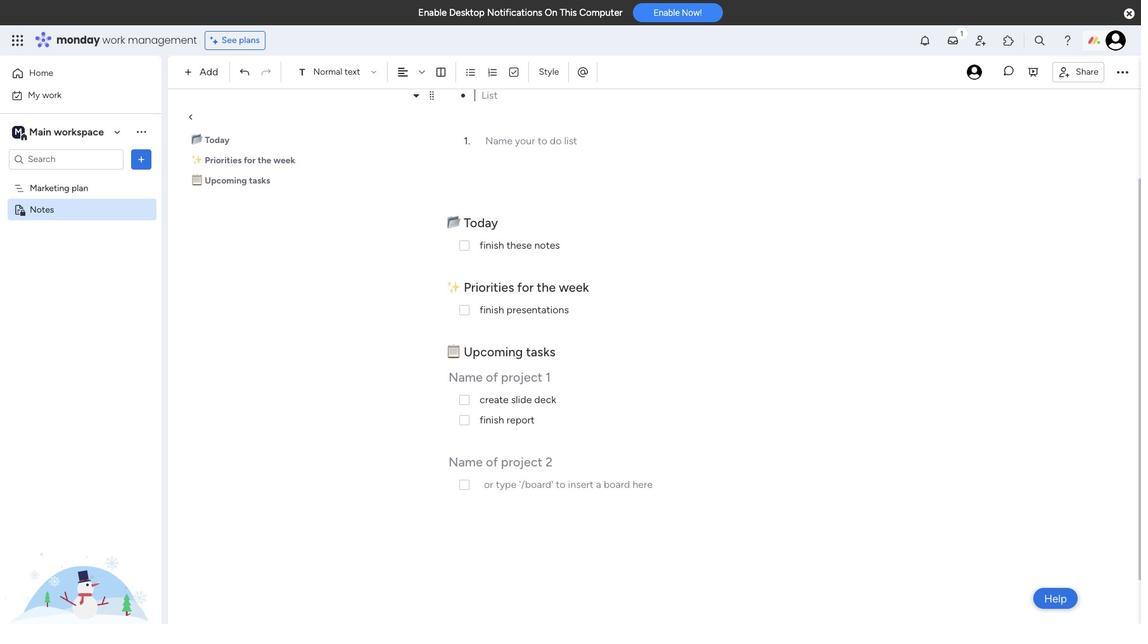 Task type: locate. For each thing, give the bounding box(es) containing it.
for
[[244, 155, 256, 166], [517, 280, 534, 295]]

work right my
[[42, 90, 62, 100]]

work
[[102, 33, 125, 48], [42, 90, 62, 100]]

0 horizontal spatial for
[[244, 155, 256, 166]]

1 horizontal spatial work
[[102, 33, 125, 48]]

1 vertical spatial work
[[42, 90, 62, 100]]

1 horizontal spatial ✨
[[447, 280, 461, 295]]

2 vertical spatial finish
[[480, 414, 504, 426]]

0 vertical spatial the
[[258, 155, 271, 166]]

0 vertical spatial priorities
[[205, 155, 242, 166]]

enable for enable now!
[[654, 8, 680, 18]]

presentations
[[507, 304, 569, 316]]

0 horizontal spatial ✨
[[191, 155, 203, 166]]

1 vertical spatial priorities
[[464, 280, 514, 295]]

slide
[[511, 394, 532, 406]]

priorities
[[205, 155, 242, 166], [464, 280, 514, 295]]

1 horizontal spatial 📂
[[447, 215, 461, 231]]

finish report
[[480, 414, 535, 426]]

1 vertical spatial the
[[537, 280, 556, 295]]

normal
[[313, 67, 342, 77]]

0 vertical spatial 📋
[[191, 175, 203, 186]]

enable
[[418, 7, 447, 18], [654, 8, 680, 18]]

1 image left invite members image
[[956, 26, 967, 40]]

1 horizontal spatial priorities
[[464, 280, 514, 295]]

1 horizontal spatial the
[[537, 280, 556, 295]]

1 vertical spatial 📂
[[447, 215, 461, 231]]

menu image
[[427, 91, 436, 101]]

3 finish from the top
[[480, 414, 504, 426]]

enable left desktop
[[418, 7, 447, 18]]

0 vertical spatial finish
[[480, 239, 504, 252]]

0 horizontal spatial work
[[42, 90, 62, 100]]

1 horizontal spatial ✨ priorities for the week
[[447, 280, 589, 295]]

mention image
[[577, 66, 589, 78]]

1 horizontal spatial enable
[[654, 8, 680, 18]]

see
[[222, 35, 237, 46]]

finish for finish presentations
[[480, 304, 504, 316]]

0 horizontal spatial the
[[258, 155, 271, 166]]

notifications
[[487, 7, 542, 18]]

1 vertical spatial 📋 upcoming tasks
[[447, 345, 555, 360]]

this
[[560, 7, 577, 18]]

tasks
[[249, 175, 270, 186], [526, 345, 555, 360]]

1 vertical spatial today
[[464, 215, 498, 231]]

layout image
[[436, 67, 447, 78]]

1 horizontal spatial upcoming
[[464, 345, 523, 360]]

these
[[507, 239, 532, 252]]

workspace image
[[12, 125, 25, 139]]

enable desktop notifications on this computer
[[418, 7, 623, 18]]

enable inside button
[[654, 8, 680, 18]]

main workspace
[[29, 126, 104, 138]]

help
[[1044, 593, 1067, 605]]

1 image
[[956, 26, 967, 40], [461, 94, 465, 98]]

✨
[[191, 155, 203, 166], [447, 280, 461, 295]]

plan
[[72, 183, 88, 194]]

lottie animation image
[[0, 497, 162, 625]]

0 vertical spatial tasks
[[249, 175, 270, 186]]

list box containing marketing plan
[[0, 175, 162, 392]]

management
[[128, 33, 197, 48]]

workspace selection element
[[12, 124, 106, 141]]

finish
[[480, 239, 504, 252], [480, 304, 504, 316], [480, 414, 504, 426]]

📋 upcoming tasks
[[191, 175, 270, 186], [447, 345, 555, 360]]

notes
[[534, 239, 560, 252]]

my work button
[[8, 85, 136, 105]]

📂
[[191, 135, 203, 146], [447, 215, 461, 231]]

work inside button
[[42, 90, 62, 100]]

0 vertical spatial 1 image
[[956, 26, 967, 40]]

normal text
[[313, 67, 360, 77]]

home button
[[8, 63, 136, 84]]

today
[[205, 135, 230, 146], [464, 215, 498, 231]]

0 horizontal spatial 📋 upcoming tasks
[[191, 175, 270, 186]]

finish these notes
[[480, 239, 560, 252]]

1 horizontal spatial 📋
[[447, 345, 461, 360]]

1 vertical spatial ✨
[[447, 280, 461, 295]]

1 vertical spatial week
[[559, 280, 589, 295]]

finish left presentations
[[480, 304, 504, 316]]

home
[[29, 68, 53, 79]]

my
[[28, 90, 40, 100]]

2 finish from the top
[[480, 304, 504, 316]]

finish left these
[[480, 239, 504, 252]]

1 image right menu icon
[[461, 94, 465, 98]]

select product image
[[11, 34, 24, 47]]

work right monday
[[102, 33, 125, 48]]

finish down create
[[480, 414, 504, 426]]

enable left now!
[[654, 8, 680, 18]]

bulleted list image
[[465, 67, 477, 78]]

upcoming
[[205, 175, 247, 186], [464, 345, 523, 360]]

0 vertical spatial week
[[273, 155, 295, 166]]

0 vertical spatial ✨
[[191, 155, 203, 166]]

private board image
[[13, 204, 25, 216]]

the
[[258, 155, 271, 166], [537, 280, 556, 295]]

option
[[0, 177, 162, 179]]

0 vertical spatial 📂
[[191, 135, 203, 146]]

0 vertical spatial ✨ priorities for the week
[[191, 155, 295, 166]]

0 horizontal spatial today
[[205, 135, 230, 146]]

add button
[[179, 62, 226, 82]]

0 horizontal spatial upcoming
[[205, 175, 247, 186]]

1 horizontal spatial for
[[517, 280, 534, 295]]

finish presentations
[[480, 304, 569, 316]]

1 vertical spatial ✨ priorities for the week
[[447, 280, 589, 295]]

1 horizontal spatial 📋 upcoming tasks
[[447, 345, 555, 360]]

monday
[[56, 33, 100, 48]]

style button
[[533, 61, 565, 83]]

📂 today
[[191, 135, 230, 146], [447, 215, 501, 231]]

1 vertical spatial 1 image
[[461, 94, 465, 98]]

0 vertical spatial 📂 today
[[191, 135, 230, 146]]

0 vertical spatial work
[[102, 33, 125, 48]]

workspace options image
[[135, 126, 148, 138]]

1 vertical spatial tasks
[[526, 345, 555, 360]]

see plans
[[222, 35, 260, 46]]

1 vertical spatial 📂 today
[[447, 215, 501, 231]]

📋
[[191, 175, 203, 186], [447, 345, 461, 360]]

0 horizontal spatial 📂 today
[[191, 135, 230, 146]]

0 horizontal spatial 📋
[[191, 175, 203, 186]]

week
[[273, 155, 295, 166], [559, 280, 589, 295]]

0 horizontal spatial enable
[[418, 7, 447, 18]]

list box
[[0, 175, 162, 392]]

1 vertical spatial finish
[[480, 304, 504, 316]]

0 vertical spatial for
[[244, 155, 256, 166]]

✨ priorities for the week
[[191, 155, 295, 166], [447, 280, 589, 295]]

workspace
[[54, 126, 104, 138]]

0 vertical spatial upcoming
[[205, 175, 247, 186]]

0 horizontal spatial week
[[273, 155, 295, 166]]

1 finish from the top
[[480, 239, 504, 252]]



Task type: describe. For each thing, give the bounding box(es) containing it.
see plans button
[[204, 31, 266, 50]]

1 horizontal spatial 1 image
[[956, 26, 967, 40]]

checklist image
[[508, 67, 520, 78]]

m
[[15, 126, 22, 137]]

help button
[[1033, 589, 1078, 609]]

create slide deck
[[480, 394, 556, 406]]

plans
[[239, 35, 260, 46]]

create
[[480, 394, 509, 406]]

0 vertical spatial today
[[205, 135, 230, 146]]

undo ⌘+z image
[[239, 67, 251, 78]]

lottie animation element
[[0, 497, 162, 625]]

finish for finish report
[[480, 414, 504, 426]]

now!
[[682, 8, 702, 18]]

numbered list image
[[487, 67, 498, 78]]

my work
[[28, 90, 62, 100]]

1 vertical spatial upcoming
[[464, 345, 523, 360]]

v2 ellipsis image
[[1117, 64, 1128, 80]]

report
[[507, 414, 535, 426]]

text
[[344, 67, 360, 77]]

notes
[[30, 204, 54, 215]]

Search in workspace field
[[27, 152, 106, 167]]

options image
[[135, 153, 148, 166]]

notifications image
[[919, 34, 931, 47]]

dapulse close image
[[1124, 8, 1135, 20]]

style
[[539, 67, 559, 77]]

1 vertical spatial 📋
[[447, 345, 461, 360]]

monday work management
[[56, 33, 197, 48]]

1 .
[[464, 135, 470, 147]]

enable now! button
[[633, 3, 723, 22]]

invite members image
[[974, 34, 987, 47]]

1 horizontal spatial 📂 today
[[447, 215, 501, 231]]

0 horizontal spatial 1 image
[[461, 94, 465, 98]]

.
[[468, 135, 470, 147]]

on
[[545, 7, 557, 18]]

add
[[200, 66, 218, 78]]

search everything image
[[1033, 34, 1046, 47]]

help image
[[1061, 34, 1074, 47]]

0 horizontal spatial tasks
[[249, 175, 270, 186]]

computer
[[579, 7, 623, 18]]

inbox image
[[947, 34, 959, 47]]

0 horizontal spatial 📂
[[191, 135, 203, 146]]

work for my
[[42, 90, 62, 100]]

1 horizontal spatial tasks
[[526, 345, 555, 360]]

1 horizontal spatial week
[[559, 280, 589, 295]]

work for monday
[[102, 33, 125, 48]]

desktop
[[449, 7, 485, 18]]

1 horizontal spatial today
[[464, 215, 498, 231]]

main
[[29, 126, 51, 138]]

board activity image
[[967, 65, 982, 80]]

share
[[1076, 66, 1099, 77]]

deck
[[534, 394, 556, 406]]

kendall parks image
[[1106, 30, 1126, 51]]

enable for enable desktop notifications on this computer
[[418, 7, 447, 18]]

0 horizontal spatial ✨ priorities for the week
[[191, 155, 295, 166]]

apps image
[[1002, 34, 1015, 47]]

finish for finish these notes
[[480, 239, 504, 252]]

enable now!
[[654, 8, 702, 18]]

share button
[[1052, 62, 1104, 82]]

1
[[464, 135, 468, 147]]

1 vertical spatial for
[[517, 280, 534, 295]]

0 horizontal spatial priorities
[[205, 155, 242, 166]]

marketing plan
[[30, 183, 88, 194]]

0 vertical spatial 📋 upcoming tasks
[[191, 175, 270, 186]]

marketing
[[30, 183, 69, 194]]



Task type: vqa. For each thing, say whether or not it's contained in the screenshot.
the leftmost 📋 upcoming tasks
yes



